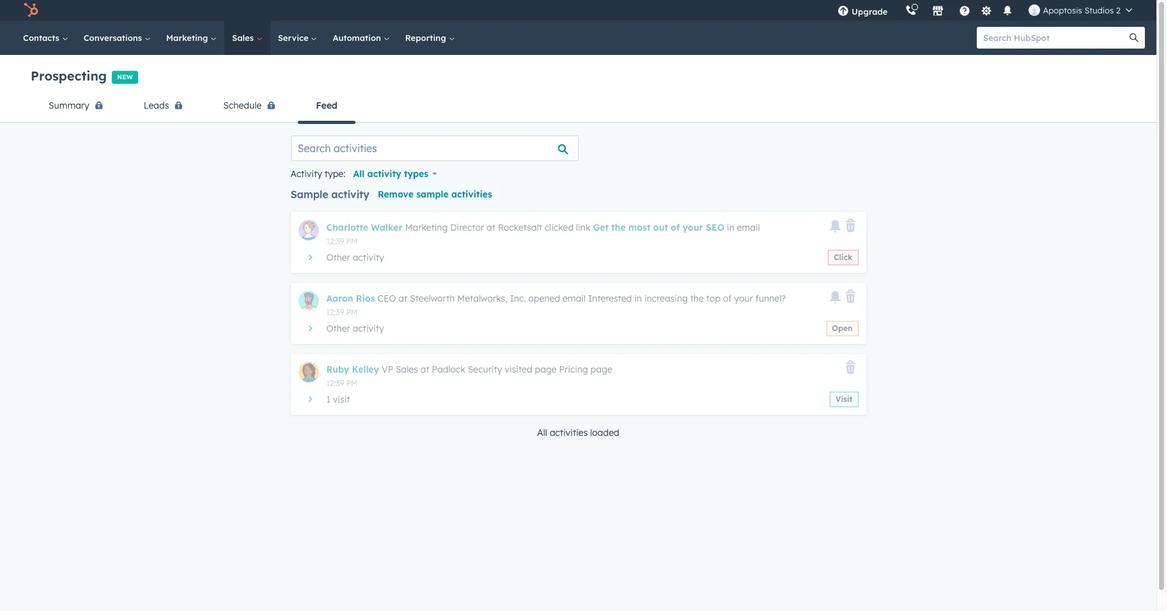 Task type: locate. For each thing, give the bounding box(es) containing it.
search button
[[1124, 27, 1146, 49]]

apoptosis
[[1044, 5, 1083, 15]]

menu containing apoptosis studios 2
[[829, 0, 1142, 20]]

summary
[[49, 100, 89, 111]]

studios
[[1085, 5, 1114, 15]]

contacts
[[23, 33, 62, 43]]

service link
[[270, 20, 325, 55]]

help button
[[955, 0, 976, 20]]

help image
[[960, 6, 971, 17]]

upgrade image
[[838, 6, 850, 17]]

new
[[117, 73, 133, 81]]

search image
[[1130, 33, 1139, 42]]

schedule
[[223, 100, 262, 111]]

notifications button
[[998, 0, 1019, 20]]

hubspot image
[[23, 3, 38, 18]]

calling icon image
[[906, 5, 918, 17]]

navigation containing summary
[[31, 90, 1126, 124]]

marketing
[[166, 33, 210, 43]]

upgrade
[[852, 6, 888, 17]]

menu
[[829, 0, 1142, 20]]

prospecting
[[31, 68, 107, 84]]

contacts link
[[15, 20, 76, 55]]

feed
[[316, 100, 338, 111]]

2
[[1117, 5, 1121, 15]]

settings link
[[979, 4, 995, 17]]

navigation
[[31, 90, 1126, 124]]



Task type: vqa. For each thing, say whether or not it's contained in the screenshot.
the File button
no



Task type: describe. For each thing, give the bounding box(es) containing it.
schedule link
[[206, 90, 298, 122]]

notifications image
[[1003, 6, 1014, 17]]

summary link
[[31, 90, 126, 122]]

reporting link
[[398, 20, 463, 55]]

conversations link
[[76, 20, 159, 55]]

hubspot link
[[15, 3, 48, 18]]

automation
[[333, 33, 384, 43]]

feed link
[[298, 90, 356, 124]]

sales
[[232, 33, 256, 43]]

Search HubSpot search field
[[977, 27, 1134, 49]]

marketing link
[[159, 20, 225, 55]]

settings image
[[981, 5, 993, 17]]

automation link
[[325, 20, 398, 55]]

leads link
[[126, 90, 206, 122]]

apoptosis studios 2 button
[[1022, 0, 1141, 20]]

marketplaces image
[[933, 6, 944, 17]]

leads
[[144, 100, 169, 111]]

sales link
[[225, 20, 270, 55]]

service
[[278, 33, 311, 43]]

reporting
[[405, 33, 449, 43]]

conversations
[[84, 33, 144, 43]]

tara schultz image
[[1030, 4, 1041, 16]]

apoptosis studios 2
[[1044, 5, 1121, 15]]

calling icon button
[[901, 2, 923, 19]]

marketplaces button
[[925, 0, 952, 20]]



